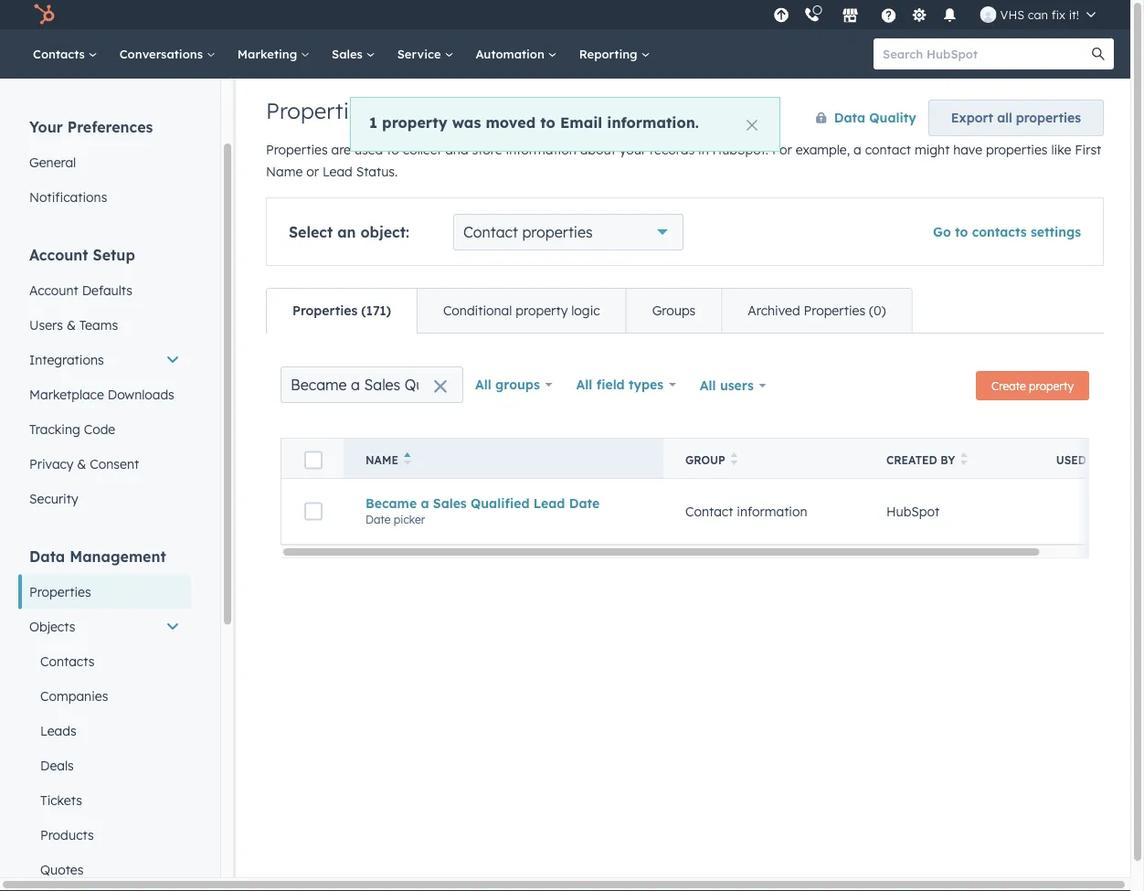 Task type: describe. For each thing, give the bounding box(es) containing it.
integrations button
[[18, 342, 191, 377]]

account setup element
[[18, 245, 191, 516]]

& for privacy
[[77, 456, 86, 472]]

tab list containing properties (171)
[[266, 288, 913, 334]]

properties inside properties are used to collect and store information about your records in hubspot. for example, a contact might have properties like first name or lead status.
[[986, 142, 1048, 158]]

properties (171)
[[293, 303, 391, 319]]

objects
[[29, 618, 75, 634]]

ascending sort. press to sort descending. image
[[404, 453, 411, 465]]

example,
[[796, 142, 850, 158]]

fix
[[1052, 7, 1066, 22]]

contact for contact properties
[[464, 223, 518, 241]]

archived properties (0) link
[[722, 289, 912, 333]]

field
[[597, 377, 625, 393]]

reporting
[[579, 46, 641, 61]]

lead inside properties are used to collect and store information about your records in hubspot. for example, a contact might have properties like first name or lead status.
[[323, 164, 353, 180]]

are
[[331, 142, 351, 158]]

quotes
[[40, 862, 84, 878]]

contacts link for conversations link at the left top of the page
[[22, 29, 109, 79]]

select an object:
[[289, 223, 410, 241]]

hubspot
[[887, 504, 940, 520]]

Search HubSpot search field
[[874, 38, 1098, 69]]

vhs can fix it!
[[1001, 7, 1080, 22]]

or
[[306, 164, 319, 180]]

marketplaces button
[[832, 0, 870, 29]]

property inside 'create property' button
[[1029, 379, 1074, 393]]

leads link
[[18, 714, 191, 748]]

a inside properties are used to collect and store information about your records in hubspot. for example, a contact might have properties like first name or lead status.
[[854, 142, 862, 158]]

used in
[[1057, 453, 1104, 467]]

your preferences
[[29, 117, 153, 136]]

settings
[[1031, 224, 1082, 240]]

picker
[[394, 513, 425, 526]]

press to sort. element for created by
[[961, 453, 968, 468]]

became
[[366, 495, 417, 511]]

clear input image
[[433, 380, 448, 395]]

first
[[1075, 142, 1102, 158]]

used
[[355, 142, 383, 158]]

marketing link
[[227, 29, 321, 79]]

service
[[397, 46, 445, 61]]

help button
[[874, 0, 905, 29]]

products link
[[18, 818, 191, 853]]

groups
[[496, 377, 540, 393]]

sales link
[[321, 29, 386, 79]]

reporting link
[[568, 29, 661, 79]]

all
[[998, 110, 1013, 126]]

a inside became a sales qualified lead date date picker
[[421, 495, 429, 511]]

create property button
[[976, 371, 1090, 400]]

select
[[289, 223, 333, 241]]

contact properties button
[[454, 214, 684, 250]]

contacts link for companies link on the left
[[18, 644, 191, 679]]

groups
[[652, 303, 696, 319]]

information inside properties are used to collect and store information about your records in hubspot. for example, a contact might have properties like first name or lead status.
[[506, 142, 577, 158]]

settings link
[[908, 5, 931, 24]]

integrations
[[29, 352, 104, 368]]

tracking code link
[[18, 412, 191, 447]]

go to contacts settings
[[933, 224, 1082, 240]]

all groups
[[475, 377, 540, 393]]

might
[[915, 142, 950, 158]]

general link
[[18, 145, 191, 180]]

1 property was moved to email information. alert
[[350, 97, 781, 152]]

calling icon button
[[797, 3, 828, 27]]

types
[[629, 377, 664, 393]]

moved
[[486, 113, 536, 132]]

1 vertical spatial date
[[366, 513, 391, 526]]

conditional
[[443, 303, 512, 319]]

used in button
[[1029, 438, 1139, 479]]

vhs can fix it! menu
[[768, 0, 1109, 29]]

account for account setup
[[29, 245, 88, 264]]

properties inside archived properties (0) link
[[804, 303, 866, 319]]

logic
[[572, 303, 600, 319]]

to inside alert
[[541, 113, 556, 132]]

contact properties
[[464, 223, 593, 241]]

marketplace
[[29, 386, 104, 402]]

search image
[[1092, 48, 1105, 60]]

press to sort. image for group
[[731, 453, 738, 465]]

conversations link
[[109, 29, 227, 79]]

data management element
[[18, 546, 191, 891]]

conversations
[[119, 46, 206, 61]]

name button
[[344, 438, 664, 479]]

tab panel containing all groups
[[266, 333, 1140, 588]]

properties inside popup button
[[522, 223, 593, 241]]

calling icon image
[[804, 7, 821, 24]]

information.
[[607, 113, 699, 132]]

upgrade link
[[770, 5, 793, 24]]

companies link
[[18, 679, 191, 714]]

upgrade image
[[773, 8, 790, 24]]

tickets
[[40, 792, 82, 808]]

all users
[[700, 378, 754, 394]]

email
[[560, 113, 603, 132]]

service link
[[386, 29, 465, 79]]

groups link
[[626, 289, 722, 333]]

privacy & consent
[[29, 456, 139, 472]]

export all properties button
[[929, 100, 1104, 136]]

an
[[337, 223, 356, 241]]

settings image
[[912, 8, 928, 24]]

0 vertical spatial date
[[569, 495, 600, 511]]

management
[[70, 547, 166, 565]]

create
[[992, 379, 1026, 393]]

preferences
[[67, 117, 153, 136]]

used
[[1057, 453, 1087, 467]]

hubspot image
[[33, 4, 55, 26]]

in
[[1090, 453, 1104, 467]]

ascending sort. press to sort descending. element
[[404, 453, 411, 468]]



Task type: vqa. For each thing, say whether or not it's contained in the screenshot.
Created
yes



Task type: locate. For each thing, give the bounding box(es) containing it.
2 vertical spatial to
[[955, 224, 968, 240]]

all left groups
[[475, 377, 492, 393]]

conditional property logic link
[[417, 289, 626, 333]]

press to sort. image inside created by button
[[961, 453, 968, 465]]

contacts link up companies
[[18, 644, 191, 679]]

1 vertical spatial sales
[[433, 495, 467, 511]]

1 horizontal spatial &
[[77, 456, 86, 472]]

property for logic
[[516, 303, 568, 319]]

2 vertical spatial properties
[[522, 223, 593, 241]]

1 vertical spatial contacts link
[[18, 644, 191, 679]]

1 horizontal spatial to
[[541, 113, 556, 132]]

was
[[452, 113, 481, 132]]

and
[[445, 142, 469, 158]]

& inside privacy & consent link
[[77, 456, 86, 472]]

go to contacts settings button
[[933, 224, 1082, 240]]

contact
[[865, 142, 911, 158]]

account up account defaults
[[29, 245, 88, 264]]

properties (171) link
[[267, 289, 417, 333]]

eloise francis image
[[981, 6, 997, 23]]

deals link
[[18, 748, 191, 783]]

to
[[541, 113, 556, 132], [387, 142, 399, 158], [955, 224, 968, 240]]

all left users
[[700, 378, 716, 394]]

name inside properties are used to collect and store information about your records in hubspot. for example, a contact might have properties like first name or lead status.
[[266, 164, 303, 180]]

properties down export all properties button
[[986, 142, 1048, 158]]

users
[[720, 378, 754, 394]]

0 horizontal spatial a
[[421, 495, 429, 511]]

by
[[941, 453, 956, 467]]

vhs
[[1001, 7, 1025, 22]]

0 vertical spatial &
[[67, 317, 76, 333]]

account for account defaults
[[29, 282, 78, 298]]

1 horizontal spatial lead
[[534, 495, 565, 511]]

press to sort. image for created by
[[961, 453, 968, 465]]

lead down the are
[[323, 164, 353, 180]]

& right privacy
[[77, 456, 86, 472]]

0 horizontal spatial lead
[[323, 164, 353, 180]]

sales left service
[[332, 46, 366, 61]]

in
[[698, 142, 709, 158]]

contact down group
[[686, 504, 734, 520]]

tracking code
[[29, 421, 115, 437]]

press to sort. element
[[731, 453, 738, 468], [961, 453, 968, 468]]

your preferences element
[[18, 117, 191, 214]]

privacy & consent link
[[18, 447, 191, 481]]

0 horizontal spatial information
[[506, 142, 577, 158]]

close image
[[747, 120, 758, 131]]

0 horizontal spatial to
[[387, 142, 399, 158]]

& for users
[[67, 317, 76, 333]]

1 vertical spatial contacts
[[40, 653, 95, 669]]

consent
[[90, 456, 139, 472]]

like
[[1052, 142, 1072, 158]]

0 vertical spatial a
[[854, 142, 862, 158]]

all
[[475, 377, 492, 393], [576, 377, 593, 393], [700, 378, 716, 394]]

all field types
[[576, 377, 664, 393]]

2 account from the top
[[29, 282, 78, 298]]

1 account from the top
[[29, 245, 88, 264]]

press to sort. image right the by
[[961, 453, 968, 465]]

created
[[887, 453, 938, 467]]

1 vertical spatial name
[[366, 453, 398, 467]]

properties up the "objects"
[[29, 584, 91, 600]]

to left email
[[541, 113, 556, 132]]

became a sales qualified lead date date picker
[[366, 495, 600, 526]]

data for data quality
[[834, 110, 866, 126]]

0 vertical spatial information
[[506, 142, 577, 158]]

1 horizontal spatial date
[[569, 495, 600, 511]]

1 vertical spatial lead
[[534, 495, 565, 511]]

name inside button
[[366, 453, 398, 467]]

2 press to sort. element from the left
[[961, 453, 968, 468]]

a left contact
[[854, 142, 862, 158]]

qualified
[[471, 495, 530, 511]]

tab list
[[266, 288, 913, 334]]

records
[[650, 142, 695, 158]]

0 vertical spatial contacts link
[[22, 29, 109, 79]]

properties link
[[18, 575, 191, 609]]

1 horizontal spatial name
[[366, 453, 398, 467]]

data management
[[29, 547, 166, 565]]

1 horizontal spatial property
[[516, 303, 568, 319]]

press to sort. image
[[731, 453, 738, 465], [961, 453, 968, 465]]

information down group button at the right of page
[[737, 504, 808, 520]]

name
[[266, 164, 303, 180], [366, 453, 398, 467]]

name left or
[[266, 164, 303, 180]]

properties inside button
[[1016, 110, 1082, 126]]

1 property was moved to email information.
[[369, 113, 699, 132]]

downloads
[[108, 386, 174, 402]]

contacts link down hubspot link
[[22, 29, 109, 79]]

0 vertical spatial lead
[[323, 164, 353, 180]]

sales
[[332, 46, 366, 61], [433, 495, 467, 511]]

data quality button
[[797, 100, 918, 136]]

0 vertical spatial account
[[29, 245, 88, 264]]

tab panel
[[266, 333, 1140, 588]]

1 vertical spatial account
[[29, 282, 78, 298]]

1 press to sort. image from the left
[[731, 453, 738, 465]]

property left logic on the top of the page
[[516, 303, 568, 319]]

1 horizontal spatial sales
[[433, 495, 467, 511]]

2 press to sort. image from the left
[[961, 453, 968, 465]]

0 horizontal spatial contact
[[464, 223, 518, 241]]

1 horizontal spatial contact
[[686, 504, 734, 520]]

2 vertical spatial property
[[1029, 379, 1074, 393]]

sales inside became a sales qualified lead date date picker
[[433, 495, 467, 511]]

1 vertical spatial property
[[516, 303, 568, 319]]

0 horizontal spatial &
[[67, 317, 76, 333]]

press to sort. element inside group button
[[731, 453, 738, 468]]

1 horizontal spatial a
[[854, 142, 862, 158]]

contacts inside data management element
[[40, 653, 95, 669]]

1 vertical spatial &
[[77, 456, 86, 472]]

marketplaces image
[[843, 8, 859, 25]]

notifications
[[29, 189, 107, 205]]

0 vertical spatial contact
[[464, 223, 518, 241]]

marketing
[[238, 46, 301, 61]]

property right create
[[1029, 379, 1074, 393]]

a up picker
[[421, 495, 429, 511]]

property up collect
[[382, 113, 448, 132]]

marketplace downloads
[[29, 386, 174, 402]]

all for all users
[[700, 378, 716, 394]]

1 press to sort. element from the left
[[731, 453, 738, 468]]

lead right qualified
[[534, 495, 565, 511]]

Search search field
[[281, 367, 464, 403]]

automation link
[[465, 29, 568, 79]]

go
[[933, 224, 951, 240]]

products
[[40, 827, 94, 843]]

sales left qualified
[[433, 495, 467, 511]]

account defaults
[[29, 282, 133, 298]]

defaults
[[82, 282, 133, 298]]

0 horizontal spatial press to sort. element
[[731, 453, 738, 468]]

press to sort. element for group
[[731, 453, 738, 468]]

properties up like
[[1016, 110, 1082, 126]]

information down 1 property was moved to email information.
[[506, 142, 577, 158]]

0 horizontal spatial name
[[266, 164, 303, 180]]

account up users
[[29, 282, 78, 298]]

notifications button
[[935, 0, 966, 29]]

all for all groups
[[475, 377, 492, 393]]

contact for contact information
[[686, 504, 734, 520]]

1 vertical spatial data
[[29, 547, 65, 565]]

to right used
[[387, 142, 399, 158]]

store
[[472, 142, 502, 158]]

property inside conditional property logic link
[[516, 303, 568, 319]]

data down security
[[29, 547, 65, 565]]

notifications image
[[942, 8, 959, 25]]

0 horizontal spatial property
[[382, 113, 448, 132]]

& inside users & teams link
[[67, 317, 76, 333]]

1 vertical spatial to
[[387, 142, 399, 158]]

status.
[[356, 164, 398, 180]]

archived
[[748, 303, 801, 319]]

your
[[29, 117, 63, 136]]

properties up the are
[[266, 97, 372, 124]]

conditional property logic
[[443, 303, 600, 319]]

for
[[772, 142, 792, 158]]

sales inside 'link'
[[332, 46, 366, 61]]

0 vertical spatial sales
[[332, 46, 366, 61]]

data for data management
[[29, 547, 65, 565]]

properties inside properties are used to collect and store information about your records in hubspot. for example, a contact might have properties like first name or lead status.
[[266, 142, 328, 158]]

properties inside properties (171) link
[[293, 303, 358, 319]]

leads
[[40, 723, 76, 739]]

contacts down hubspot link
[[33, 46, 88, 61]]

quality
[[870, 110, 917, 126]]

users & teams
[[29, 317, 118, 333]]

1 vertical spatial information
[[737, 504, 808, 520]]

tracking
[[29, 421, 80, 437]]

press to sort. element right group
[[731, 453, 738, 468]]

export all properties
[[952, 110, 1082, 126]]

0 horizontal spatial press to sort. image
[[731, 453, 738, 465]]

press to sort. element inside created by button
[[961, 453, 968, 468]]

0 vertical spatial property
[[382, 113, 448, 132]]

0 vertical spatial data
[[834, 110, 866, 126]]

0 vertical spatial contacts
[[33, 46, 88, 61]]

contacts
[[33, 46, 88, 61], [40, 653, 95, 669]]

0 horizontal spatial all
[[475, 377, 492, 393]]

all left field
[[576, 377, 593, 393]]

0 vertical spatial to
[[541, 113, 556, 132]]

(0)
[[869, 303, 886, 319]]

privacy
[[29, 456, 74, 472]]

0 vertical spatial properties
[[1016, 110, 1082, 126]]

all for all field types
[[576, 377, 593, 393]]

hubspot.
[[713, 142, 769, 158]]

press to sort. image inside group button
[[731, 453, 738, 465]]

lead inside became a sales qualified lead date date picker
[[534, 495, 565, 511]]

to right go
[[955, 224, 968, 240]]

security
[[29, 490, 78, 506]]

data inside button
[[834, 110, 866, 126]]

1 vertical spatial a
[[421, 495, 429, 511]]

2 horizontal spatial property
[[1029, 379, 1074, 393]]

object:
[[361, 223, 410, 241]]

2 horizontal spatial to
[[955, 224, 968, 240]]

date down became
[[366, 513, 391, 526]]

help image
[[881, 8, 897, 25]]

1 vertical spatial contact
[[686, 504, 734, 520]]

data quality
[[834, 110, 917, 126]]

&
[[67, 317, 76, 333], [77, 456, 86, 472]]

property inside 1 property was moved to email information. alert
[[382, 113, 448, 132]]

1 horizontal spatial press to sort. image
[[961, 453, 968, 465]]

0 horizontal spatial sales
[[332, 46, 366, 61]]

notifications link
[[18, 180, 191, 214]]

& right users
[[67, 317, 76, 333]]

contact inside popup button
[[464, 223, 518, 241]]

group
[[686, 453, 726, 467]]

automation
[[476, 46, 548, 61]]

properties inside properties link
[[29, 584, 91, 600]]

press to sort. element right the by
[[961, 453, 968, 468]]

setup
[[93, 245, 135, 264]]

properties left (0)
[[804, 303, 866, 319]]

companies
[[40, 688, 108, 704]]

data up example,
[[834, 110, 866, 126]]

properties left (171)
[[293, 303, 358, 319]]

tickets link
[[18, 783, 191, 818]]

contacts up companies
[[40, 653, 95, 669]]

press to sort. image right group
[[731, 453, 738, 465]]

1 horizontal spatial all
[[576, 377, 593, 393]]

all inside popup button
[[576, 377, 593, 393]]

1 horizontal spatial data
[[834, 110, 866, 126]]

to inside properties are used to collect and store information about your records in hubspot. for example, a contact might have properties like first name or lead status.
[[387, 142, 399, 158]]

properties up or
[[266, 142, 328, 158]]

1 horizontal spatial press to sort. element
[[961, 453, 968, 468]]

search button
[[1083, 38, 1114, 69]]

1 vertical spatial properties
[[986, 142, 1048, 158]]

0 horizontal spatial date
[[366, 513, 391, 526]]

property for was
[[382, 113, 448, 132]]

code
[[84, 421, 115, 437]]

account setup
[[29, 245, 135, 264]]

property
[[382, 113, 448, 132], [516, 303, 568, 319], [1029, 379, 1074, 393]]

date right qualified
[[569, 495, 600, 511]]

0 vertical spatial name
[[266, 164, 303, 180]]

contact
[[464, 223, 518, 241], [686, 504, 734, 520]]

contact information
[[686, 504, 808, 520]]

2 horizontal spatial all
[[700, 378, 716, 394]]

all field types button
[[565, 367, 688, 403]]

(171)
[[361, 303, 391, 319]]

contact up conditional
[[464, 223, 518, 241]]

name left ascending sort. press to sort descending. element
[[366, 453, 398, 467]]

0 horizontal spatial data
[[29, 547, 65, 565]]

properties up logic on the top of the page
[[522, 223, 593, 241]]

1 horizontal spatial information
[[737, 504, 808, 520]]



